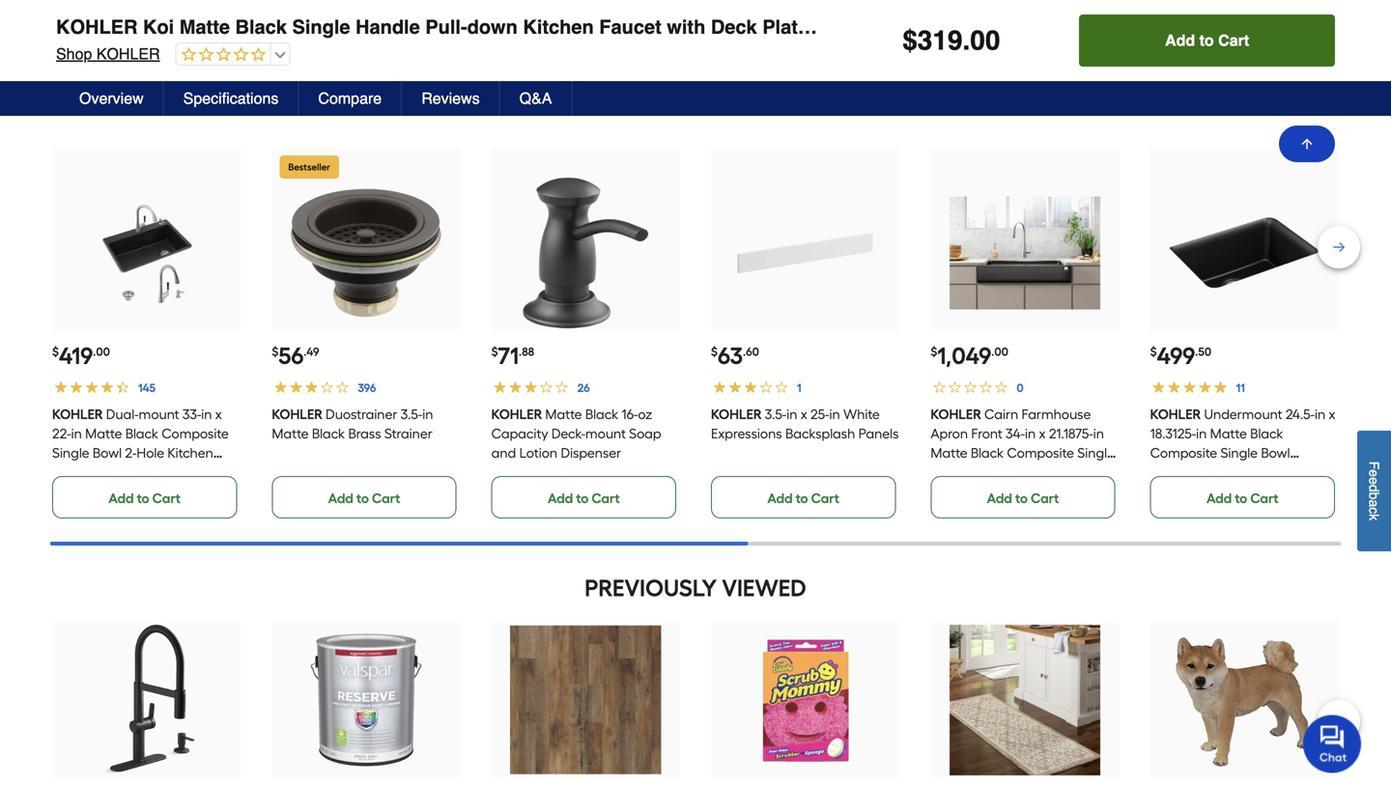 Task type: describe. For each thing, give the bounding box(es) containing it.
undermount 24.5-in x 18.3125-in matte black composite single bowl kitchen sink
[[1150, 406, 1336, 481]]

kohler dual-mount 33-in x 22-in matte black composite single bowl 2-hole kitchen sink all-in-one kit image
[[71, 178, 222, 329]]

q&a
[[519, 89, 552, 107]]

18.3125-
[[1150, 426, 1196, 442]]

add to cart for 56
[[328, 490, 400, 507]]

overview button
[[60, 81, 164, 116]]

b
[[1367, 492, 1382, 500]]

$ 1,049 .00
[[931, 342, 1009, 370]]

00
[[970, 25, 1000, 56]]

brass
[[348, 426, 381, 442]]

sink inside undermount 24.5-in x 18.3125-in matte black composite single bowl kitchen sink
[[1199, 464, 1225, 481]]

x inside dual-mount 33-in x 22-in matte black composite single bowl 2-hole kitchen sink all-in-one kit
[[215, 406, 222, 423]]

bowl inside undermount 24.5-in x 18.3125-in matte black composite single bowl kitchen sink
[[1261, 445, 1290, 461]]

3.5-in x 25-in white expressions backsplash panels
[[711, 406, 899, 442]]

71
[[498, 342, 519, 370]]

to for 419
[[137, 490, 149, 507]]

.49
[[304, 345, 319, 359]]

regularly bought together
[[521, 92, 870, 120]]

valspar reserve eggshell base tintable latex interior paint + primer (1-gallon) image
[[291, 625, 442, 776]]

deck
[[711, 16, 757, 38]]

kohler koi matte black single handle pull-down kitchen faucet with deck plate and soap dispenser included image
[[71, 625, 222, 776]]

single left handle
[[292, 16, 350, 38]]

add to cart for 63
[[767, 490, 840, 507]]

regularly
[[521, 92, 647, 120]]

add for 56
[[328, 490, 353, 507]]

add inside button
[[1165, 31, 1195, 49]]

$ 419 .00
[[52, 342, 110, 370]]

$ for 419
[[52, 345, 59, 359]]

1 horizontal spatial dispenser
[[906, 16, 1000, 38]]

$ 56 .49
[[272, 342, 319, 370]]

overview
[[79, 89, 144, 107]]

x inside undermount 24.5-in x 18.3125-in matte black composite single bowl kitchen sink
[[1329, 406, 1336, 423]]

.88
[[519, 345, 534, 359]]

sink for 419
[[52, 464, 77, 481]]

single inside dual-mount 33-in x 22-in matte black composite single bowl 2-hole kitchen sink all-in-one kit
[[52, 445, 89, 461]]

25-
[[811, 406, 829, 423]]

duostrainer 3.5-in matte black brass strainer
[[272, 406, 433, 442]]

319
[[918, 25, 963, 56]]

add to cart inside button
[[1165, 31, 1249, 49]]

composite inside dual-mount 33-in x 22-in matte black composite single bowl 2-hole kitchen sink all-in-one kit
[[162, 426, 229, 442]]

add for 1,049
[[987, 490, 1012, 507]]

koi
[[143, 16, 174, 38]]

add to cart for 419
[[109, 490, 181, 507]]

add to cart link for 1,049
[[931, 476, 1116, 519]]

included
[[1005, 16, 1085, 38]]

add to cart for 499
[[1207, 490, 1279, 507]]

.00 for 1,049
[[992, 345, 1009, 359]]

apron
[[931, 426, 968, 442]]

in-
[[100, 464, 115, 481]]

add to cart link for 419
[[52, 476, 237, 519]]

63
[[718, 342, 743, 370]]

lotion
[[519, 445, 558, 461]]

a
[[1367, 500, 1382, 507]]

1,049 list item
[[931, 149, 1119, 519]]

oz
[[638, 406, 652, 423]]

shop
[[56, 45, 92, 63]]

together
[[752, 92, 870, 120]]

kitchen right down
[[523, 16, 594, 38]]

34-
[[1006, 426, 1025, 442]]

f e e d b a c k button
[[1357, 431, 1391, 552]]

add to cart for 71
[[548, 490, 620, 507]]

in up backsplash
[[829, 406, 840, 423]]

farmhouse
[[1022, 406, 1091, 423]]

handle
[[356, 16, 420, 38]]

matte inside undermount 24.5-in x 18.3125-in matte black composite single bowl kitchen sink
[[1210, 426, 1247, 442]]

bestseller
[[288, 161, 330, 173]]

one
[[115, 464, 138, 481]]

dual-
[[106, 406, 139, 423]]

63 list item
[[711, 149, 900, 519]]

composite inside undermount 24.5-in x 18.3125-in matte black composite single bowl kitchen sink
[[1150, 445, 1217, 461]]

1,049
[[937, 342, 992, 370]]

f
[[1367, 461, 1382, 470]]

compare button
[[299, 81, 402, 116]]

22-
[[52, 426, 71, 442]]

faucet
[[599, 16, 662, 38]]

kohler for 56
[[272, 406, 323, 423]]

mount inside dual-mount 33-in x 22-in matte black composite single bowl 2-hole kitchen sink all-in-one kit
[[139, 406, 179, 423]]

d
[[1367, 485, 1382, 492]]

soap inside matte black 16-oz capacity deck-mount soap and lotion dispenser
[[629, 426, 661, 442]]

add to cart link for 71
[[491, 476, 676, 519]]

33-
[[182, 406, 201, 423]]

kohler for 1,049
[[931, 406, 982, 423]]

kohler down koi
[[96, 45, 160, 63]]

front
[[971, 426, 1003, 442]]

capacity
[[491, 426, 548, 442]]

in down undermount
[[1196, 426, 1207, 442]]

arrow up image
[[1299, 136, 1315, 152]]

plate
[[763, 16, 809, 38]]

zero stars image
[[176, 46, 266, 64]]

scrub daddy scrub mommy 1ct polymer foam sponge image
[[730, 625, 881, 776]]

f e e d b a c k
[[1367, 461, 1382, 521]]

$ for 319
[[903, 25, 918, 56]]

$ 71 .88
[[491, 342, 534, 370]]

cart inside button
[[1218, 31, 1249, 49]]

panels
[[859, 426, 899, 442]]

add to cart link for 499
[[1150, 476, 1335, 519]]

dual-mount 33-in x 22-in matte black composite single bowl 2-hole kitchen sink all-in-one kit
[[52, 406, 229, 481]]

in down farmhouse
[[1025, 426, 1036, 442]]

cart for 419
[[152, 490, 181, 507]]

style selections florian oak 7-mm t x 8-in w x 48-in l wood plank laminate flooring (23.91-sq ft) image
[[510, 625, 661, 776]]

1 e from the top
[[1367, 470, 1382, 477]]

black inside the cairn farmhouse apron front 34-in x 21.1875-in matte black composite single bowl kitchen sink
[[971, 445, 1004, 461]]

black inside matte black 16-oz capacity deck-mount soap and lotion dispenser
[[585, 406, 618, 423]]

previously
[[585, 574, 717, 602]]

1 horizontal spatial and
[[814, 16, 848, 38]]

x inside the 3.5-in x 25-in white expressions backsplash panels
[[801, 406, 807, 423]]

in up all-
[[71, 426, 82, 442]]

kohler up shop kohler
[[56, 16, 138, 38]]

419
[[59, 342, 93, 370]]

.
[[963, 25, 970, 56]]

$ for 56
[[272, 345, 279, 359]]

in left 25-
[[787, 406, 797, 423]]

kohler for 63
[[711, 406, 762, 423]]

$ for 71
[[491, 345, 498, 359]]

specifications
[[183, 89, 279, 107]]

undermount
[[1204, 406, 1283, 423]]

kohler for 499
[[1150, 406, 1201, 423]]

q&a button
[[500, 81, 572, 116]]

matte black 16-oz capacity deck-mount soap and lotion dispenser
[[491, 406, 661, 461]]

deck-
[[552, 426, 585, 442]]

cairn farmhouse apron front 34-in x 21.1875-in matte black composite single bowl kitchen sink
[[931, 406, 1115, 481]]

2 e from the top
[[1367, 477, 1382, 485]]

mount inside matte black 16-oz capacity deck-mount soap and lotion dispenser
[[585, 426, 626, 442]]

to inside button
[[1200, 31, 1214, 49]]

hole
[[137, 445, 164, 461]]

to for 63
[[796, 490, 808, 507]]

expressions
[[711, 426, 782, 442]]

3.5- inside the 3.5-in x 25-in white expressions backsplash panels
[[765, 406, 787, 423]]

composite inside the cairn farmhouse apron front 34-in x 21.1875-in matte black composite single bowl kitchen sink
[[1007, 445, 1074, 461]]

black inside dual-mount 33-in x 22-in matte black composite single bowl 2-hole kitchen sink all-in-one kit
[[125, 426, 158, 442]]

.00 for 419
[[93, 345, 110, 359]]

cart for 56
[[372, 490, 400, 507]]



Task type: locate. For each thing, give the bounding box(es) containing it.
6 add to cart link from the left
[[1150, 476, 1335, 519]]

$ up 22-
[[52, 345, 59, 359]]

2-
[[125, 445, 137, 461]]

1 horizontal spatial mount
[[585, 426, 626, 442]]

x inside the cairn farmhouse apron front 34-in x 21.1875-in matte black composite single bowl kitchen sink
[[1039, 426, 1046, 442]]

black left the 'brass'
[[312, 426, 345, 442]]

previously viewed heading
[[50, 569, 1341, 608]]

black up "zero stars" image
[[235, 16, 287, 38]]

cart
[[1218, 31, 1249, 49], [152, 490, 181, 507], [372, 490, 400, 507], [592, 490, 620, 507], [811, 490, 840, 507], [1031, 490, 1059, 507], [1251, 490, 1279, 507]]

3.5-
[[401, 406, 422, 423], [765, 406, 787, 423]]

and
[[814, 16, 848, 38], [491, 445, 516, 461]]

to
[[1200, 31, 1214, 49], [137, 490, 149, 507], [356, 490, 369, 507], [576, 490, 589, 507], [796, 490, 808, 507], [1015, 490, 1028, 507], [1235, 490, 1248, 507]]

0 horizontal spatial composite
[[162, 426, 229, 442]]

e
[[1367, 470, 1382, 477], [1367, 477, 1382, 485]]

sink for 1,049
[[1012, 464, 1037, 481]]

bowl down 'apron'
[[931, 464, 960, 481]]

cart inside 1,049 list item
[[1031, 490, 1059, 507]]

matte left the 'brass'
[[272, 426, 309, 442]]

x
[[215, 406, 222, 423], [801, 406, 807, 423], [1329, 406, 1336, 423], [1039, 426, 1046, 442]]

white
[[843, 406, 880, 423]]

1 vertical spatial mount
[[585, 426, 626, 442]]

sink inside the cairn farmhouse apron front 34-in x 21.1875-in matte black composite single bowl kitchen sink
[[1012, 464, 1037, 481]]

add to cart inside the "71" list item
[[548, 490, 620, 507]]

0 horizontal spatial dispenser
[[561, 445, 621, 461]]

$ left the .50
[[1150, 345, 1157, 359]]

to for 56
[[356, 490, 369, 507]]

4 add to cart link from the left
[[711, 476, 896, 519]]

add for 71
[[548, 490, 573, 507]]

kohler inside the "71" list item
[[491, 406, 542, 423]]

2 add to cart link from the left
[[272, 476, 457, 519]]

strainer
[[384, 426, 433, 442]]

single down 21.1875-
[[1078, 445, 1115, 461]]

to for 499
[[1235, 490, 1248, 507]]

single inside the cairn farmhouse apron front 34-in x 21.1875-in matte black composite single bowl kitchen sink
[[1078, 445, 1115, 461]]

2 horizontal spatial sink
[[1199, 464, 1225, 481]]

to inside "63" list item
[[796, 490, 808, 507]]

kohler up 22-
[[52, 406, 103, 423]]

composite down 18.3125- at right bottom
[[1150, 445, 1217, 461]]

with
[[667, 16, 706, 38]]

to inside 1,049 list item
[[1015, 490, 1028, 507]]

0 horizontal spatial sink
[[52, 464, 77, 481]]

cart for 63
[[811, 490, 840, 507]]

2 horizontal spatial bowl
[[1261, 445, 1290, 461]]

56
[[279, 342, 304, 370]]

x left 25-
[[801, 406, 807, 423]]

2 horizontal spatial composite
[[1150, 445, 1217, 461]]

soap
[[854, 16, 901, 38], [629, 426, 661, 442]]

in
[[201, 406, 212, 423], [422, 406, 433, 423], [787, 406, 797, 423], [829, 406, 840, 423], [1315, 406, 1326, 423], [71, 426, 82, 442], [1025, 426, 1036, 442], [1093, 426, 1104, 442], [1196, 426, 1207, 442]]

k
[[1367, 514, 1382, 521]]

regularly bought together heading
[[50, 87, 1341, 126]]

dispenser left included
[[906, 16, 1000, 38]]

and inside matte black 16-oz capacity deck-mount soap and lotion dispenser
[[491, 445, 516, 461]]

3.5- up expressions
[[765, 406, 787, 423]]

$ inside $ 499 .50
[[1150, 345, 1157, 359]]

single inside undermount 24.5-in x 18.3125-in matte black composite single bowl kitchen sink
[[1221, 445, 1258, 461]]

soap down oz
[[629, 426, 661, 442]]

add to cart link down undermount
[[1150, 476, 1335, 519]]

x down farmhouse
[[1039, 426, 1046, 442]]

.00 up dual-
[[93, 345, 110, 359]]

reviews
[[421, 89, 480, 107]]

0 horizontal spatial bowl
[[93, 445, 122, 461]]

add inside the "71" list item
[[548, 490, 573, 507]]

add to cart inside 56 list item
[[328, 490, 400, 507]]

mount left 33-
[[139, 406, 179, 423]]

to inside the "71" list item
[[576, 490, 589, 507]]

24.5-
[[1286, 406, 1315, 423]]

16-
[[622, 406, 638, 423]]

add to cart link inside 419 list item
[[52, 476, 237, 519]]

add to cart link down hole
[[52, 476, 237, 519]]

21.1875-
[[1049, 426, 1093, 442]]

matte down dual-
[[85, 426, 122, 442]]

sink left all-
[[52, 464, 77, 481]]

kohler down $ 56 .49
[[272, 406, 323, 423]]

0 vertical spatial mount
[[139, 406, 179, 423]]

3.5- inside 'duostrainer 3.5-in matte black brass strainer'
[[401, 406, 422, 423]]

3.5- up strainer
[[401, 406, 422, 423]]

1 add to cart link from the left
[[52, 476, 237, 519]]

soap left 319
[[854, 16, 901, 38]]

black inside undermount 24.5-in x 18.3125-in matte black composite single bowl kitchen sink
[[1250, 426, 1283, 442]]

kohler inside 1,049 list item
[[931, 406, 982, 423]]

add to cart link inside the "71" list item
[[491, 476, 676, 519]]

add to cart inside 1,049 list item
[[987, 490, 1059, 507]]

dispenser
[[906, 16, 1000, 38], [561, 445, 621, 461]]

kohler inside "63" list item
[[711, 406, 762, 423]]

chat invite button image
[[1303, 714, 1362, 773]]

1 horizontal spatial bowl
[[931, 464, 960, 481]]

add inside 499 list item
[[1207, 490, 1232, 507]]

matte inside 'duostrainer 3.5-in matte black brass strainer'
[[272, 426, 309, 442]]

add to cart link for 56
[[272, 476, 457, 519]]

compare
[[318, 89, 382, 107]]

kohler undermount 24.5-in x 18.3125-in matte black composite single bowl kitchen sink image
[[1169, 178, 1320, 329]]

e up "b"
[[1367, 477, 1382, 485]]

0 horizontal spatial .00
[[93, 345, 110, 359]]

cart inside 56 list item
[[372, 490, 400, 507]]

kit
[[141, 464, 157, 481]]

add to cart inside 499 list item
[[1207, 490, 1279, 507]]

kohler inside 56 list item
[[272, 406, 323, 423]]

0 horizontal spatial 3.5-
[[401, 406, 422, 423]]

add for 499
[[1207, 490, 1232, 507]]

single down 22-
[[52, 445, 89, 461]]

$ inside $ 63 .60
[[711, 345, 718, 359]]

cart inside 499 list item
[[1251, 490, 1279, 507]]

$ up 'apron'
[[931, 345, 937, 359]]

to for 71
[[576, 490, 589, 507]]

add to cart
[[1165, 31, 1249, 49], [109, 490, 181, 507], [328, 490, 400, 507], [548, 490, 620, 507], [767, 490, 840, 507], [987, 490, 1059, 507], [1207, 490, 1279, 507]]

add to cart link inside 1,049 list item
[[931, 476, 1116, 519]]

all-
[[81, 464, 100, 481]]

black left the 16- at the bottom left of page
[[585, 406, 618, 423]]

kitchen inside undermount 24.5-in x 18.3125-in matte black composite single bowl kitchen sink
[[1150, 464, 1196, 481]]

.60
[[743, 345, 759, 359]]

specifications button
[[164, 81, 299, 116]]

black up hole
[[125, 426, 158, 442]]

pull-
[[425, 16, 467, 38]]

x right 33-
[[215, 406, 222, 423]]

previously viewed
[[585, 574, 806, 602]]

419 list item
[[52, 149, 241, 519]]

add to cart link inside 56 list item
[[272, 476, 457, 519]]

71 list item
[[491, 149, 680, 519]]

matte down 'apron'
[[931, 445, 968, 461]]

$ inside $ 419 .00
[[52, 345, 59, 359]]

.00
[[93, 345, 110, 359], [992, 345, 1009, 359]]

and right plate on the right top
[[814, 16, 848, 38]]

add
[[1165, 31, 1195, 49], [109, 490, 134, 507], [328, 490, 353, 507], [548, 490, 573, 507], [767, 490, 793, 507], [987, 490, 1012, 507], [1207, 490, 1232, 507]]

add to cart link down backsplash
[[711, 476, 896, 519]]

0 horizontal spatial mount
[[139, 406, 179, 423]]

in right dual-
[[201, 406, 212, 423]]

in left 18.3125- at right bottom
[[1093, 426, 1104, 442]]

matte up deck-
[[545, 406, 582, 423]]

2 sink from the left
[[1012, 464, 1037, 481]]

add for 419
[[109, 490, 134, 507]]

$ inside $ 1,049 .00
[[931, 345, 937, 359]]

single down undermount
[[1221, 445, 1258, 461]]

and down capacity
[[491, 445, 516, 461]]

.00 inside $ 419 .00
[[93, 345, 110, 359]]

$
[[903, 25, 918, 56], [52, 345, 59, 359], [272, 345, 279, 359], [491, 345, 498, 359], [711, 345, 718, 359], [931, 345, 937, 359], [1150, 345, 1157, 359]]

matte down undermount
[[1210, 426, 1247, 442]]

reviews button
[[402, 81, 500, 116]]

composite down 34-
[[1007, 445, 1074, 461]]

add to cart link for 63
[[711, 476, 896, 519]]

add to cart link inside 499 list item
[[1150, 476, 1335, 519]]

cart inside "63" list item
[[811, 490, 840, 507]]

kitchen
[[523, 16, 594, 38], [168, 445, 213, 461], [963, 464, 1009, 481], [1150, 464, 1196, 481]]

499 list item
[[1150, 149, 1339, 519]]

add to cart link down 34-
[[931, 476, 1116, 519]]

down
[[467, 16, 518, 38]]

kitchen inside the cairn farmhouse apron front 34-in x 21.1875-in matte black composite single bowl kitchen sink
[[963, 464, 1009, 481]]

black
[[235, 16, 287, 38], [585, 406, 618, 423], [125, 426, 158, 442], [312, 426, 345, 442], [1250, 426, 1283, 442], [971, 445, 1004, 461]]

kohler inside 419 list item
[[52, 406, 103, 423]]

add to cart link inside "63" list item
[[711, 476, 896, 519]]

matte up "zero stars" image
[[179, 16, 230, 38]]

kohler up expressions
[[711, 406, 762, 423]]

kohler inside 499 list item
[[1150, 406, 1201, 423]]

add to cart link down the 'brass'
[[272, 476, 457, 519]]

$ left .
[[903, 25, 918, 56]]

kohler duostrainer 3.5-in matte black brass strainer image
[[291, 178, 442, 329]]

add for 63
[[767, 490, 793, 507]]

sink inside dual-mount 33-in x 22-in matte black composite single bowl 2-hole kitchen sink all-in-one kit
[[52, 464, 77, 481]]

kohler for 71
[[491, 406, 542, 423]]

black down front
[[971, 445, 1004, 461]]

1 vertical spatial soap
[[629, 426, 661, 442]]

1 horizontal spatial .00
[[992, 345, 1009, 359]]

kitchen down 33-
[[168, 445, 213, 461]]

matte
[[179, 16, 230, 38], [545, 406, 582, 423], [85, 426, 122, 442], [272, 426, 309, 442], [1210, 426, 1247, 442], [931, 445, 968, 461]]

cart for 71
[[592, 490, 620, 507]]

2 3.5- from the left
[[765, 406, 787, 423]]

dispenser down deck-
[[561, 445, 621, 461]]

town & country living 2-ft x 6-ft beige rectangular indoor decorative door mat image
[[950, 625, 1101, 776]]

0 horizontal spatial soap
[[629, 426, 661, 442]]

add to cart inside "63" list item
[[767, 490, 840, 507]]

$ for 499
[[1150, 345, 1157, 359]]

add to cart button
[[1079, 14, 1335, 67]]

c
[[1367, 507, 1382, 514]]

cairn
[[985, 406, 1019, 423]]

$ 319 . 00
[[903, 25, 1000, 56]]

.50
[[1195, 345, 1212, 359]]

5 add to cart link from the left
[[931, 476, 1116, 519]]

add to cart for 1,049
[[987, 490, 1059, 507]]

bowl inside dual-mount 33-in x 22-in matte black composite single bowl 2-hole kitchen sink all-in-one kit
[[93, 445, 122, 461]]

kitchen down 18.3125- at right bottom
[[1150, 464, 1196, 481]]

$ for 63
[[711, 345, 718, 359]]

cart inside the "71" list item
[[592, 490, 620, 507]]

add to cart link
[[52, 476, 237, 519], [272, 476, 457, 519], [491, 476, 676, 519], [711, 476, 896, 519], [931, 476, 1116, 519], [1150, 476, 1335, 519]]

bowl
[[93, 445, 122, 461], [1261, 445, 1290, 461], [931, 464, 960, 481]]

$ 63 .60
[[711, 342, 759, 370]]

e up d
[[1367, 470, 1382, 477]]

to for 1,049
[[1015, 490, 1028, 507]]

to inside 499 list item
[[1235, 490, 1248, 507]]

3 sink from the left
[[1199, 464, 1225, 481]]

add inside "63" list item
[[767, 490, 793, 507]]

to inside 56 list item
[[356, 490, 369, 507]]

1 .00 from the left
[[93, 345, 110, 359]]

bought
[[652, 92, 747, 120]]

in right undermount
[[1315, 406, 1326, 423]]

to inside 419 list item
[[137, 490, 149, 507]]

x right "24.5-"
[[1329, 406, 1336, 423]]

kohler up capacity
[[491, 406, 542, 423]]

add to cart link down lotion
[[491, 476, 676, 519]]

kohler up 18.3125- at right bottom
[[1150, 406, 1201, 423]]

0 vertical spatial soap
[[854, 16, 901, 38]]

add inside 419 list item
[[109, 490, 134, 507]]

composite down 33-
[[162, 426, 229, 442]]

1 sink from the left
[[52, 464, 77, 481]]

cart for 499
[[1251, 490, 1279, 507]]

$ inside $ 56 .49
[[272, 345, 279, 359]]

bowl inside the cairn farmhouse apron front 34-in x 21.1875-in matte black composite single bowl kitchen sink
[[931, 464, 960, 481]]

kohler cairn farmhouse apron front 34-in x 21.1875-in matte black composite single bowl kitchen sink image
[[950, 178, 1101, 329]]

single
[[292, 16, 350, 38], [52, 445, 89, 461], [1078, 445, 1115, 461], [1221, 445, 1258, 461]]

matte inside matte black 16-oz capacity deck-mount soap and lotion dispenser
[[545, 406, 582, 423]]

$ left .60
[[711, 345, 718, 359]]

bowl down "24.5-"
[[1261, 445, 1290, 461]]

cart for 1,049
[[1031, 490, 1059, 507]]

backsplash
[[785, 426, 855, 442]]

mount down the 16- at the bottom left of page
[[585, 426, 626, 442]]

matte inside the cairn farmhouse apron front 34-in x 21.1875-in matte black composite single bowl kitchen sink
[[931, 445, 968, 461]]

bowl up "in-"
[[93, 445, 122, 461]]

sink down undermount
[[1199, 464, 1225, 481]]

3 add to cart link from the left
[[491, 476, 676, 519]]

kohler up 'apron'
[[931, 406, 982, 423]]

cart inside 419 list item
[[152, 490, 181, 507]]

add to cart inside 419 list item
[[109, 490, 181, 507]]

duostrainer
[[326, 406, 397, 423]]

hi-line gift 16.5-in h x 10-in w clear animal garden statue image
[[1169, 625, 1320, 776]]

56 list item
[[272, 149, 461, 519]]

0 horizontal spatial and
[[491, 445, 516, 461]]

1 horizontal spatial composite
[[1007, 445, 1074, 461]]

0 vertical spatial and
[[814, 16, 848, 38]]

kitchen inside dual-mount 33-in x 22-in matte black composite single bowl 2-hole kitchen sink all-in-one kit
[[168, 445, 213, 461]]

1 horizontal spatial sink
[[1012, 464, 1037, 481]]

$ left .49
[[272, 345, 279, 359]]

1 vertical spatial and
[[491, 445, 516, 461]]

499
[[1157, 342, 1195, 370]]

0 vertical spatial dispenser
[[906, 16, 1000, 38]]

kohler for 419
[[52, 406, 103, 423]]

$ inside $ 71 .88
[[491, 345, 498, 359]]

$ left .88
[[491, 345, 498, 359]]

sink
[[52, 464, 77, 481], [1012, 464, 1037, 481], [1199, 464, 1225, 481]]

black inside 'duostrainer 3.5-in matte black brass strainer'
[[312, 426, 345, 442]]

matte inside dual-mount 33-in x 22-in matte black composite single bowl 2-hole kitchen sink all-in-one kit
[[85, 426, 122, 442]]

1 vertical spatial dispenser
[[561, 445, 621, 461]]

viewed
[[722, 574, 806, 602]]

2 .00 from the left
[[992, 345, 1009, 359]]

kohler 3.5-in x 25-in white expressions backsplash panels image
[[730, 178, 881, 329]]

dispenser inside matte black 16-oz capacity deck-mount soap and lotion dispenser
[[561, 445, 621, 461]]

kohler matte black 16-oz capacity deck-mount soap and lotion dispenser image
[[510, 178, 661, 329]]

add inside 56 list item
[[328, 490, 353, 507]]

kohler koi matte black single handle pull-down kitchen faucet with deck plate and soap dispenser included
[[56, 16, 1085, 38]]

1 horizontal spatial soap
[[854, 16, 901, 38]]

in inside 'duostrainer 3.5-in matte black brass strainer'
[[422, 406, 433, 423]]

shop kohler
[[56, 45, 160, 63]]

1 horizontal spatial 3.5-
[[765, 406, 787, 423]]

add inside 1,049 list item
[[987, 490, 1012, 507]]

.00 inside $ 1,049 .00
[[992, 345, 1009, 359]]

$ for 1,049
[[931, 345, 937, 359]]

$ 499 .50
[[1150, 342, 1212, 370]]

1 3.5- from the left
[[401, 406, 422, 423]]

black down undermount
[[1250, 426, 1283, 442]]

kitchen down front
[[963, 464, 1009, 481]]

sink down 34-
[[1012, 464, 1037, 481]]

composite
[[162, 426, 229, 442], [1007, 445, 1074, 461], [1150, 445, 1217, 461]]

.00 up cairn
[[992, 345, 1009, 359]]

in up strainer
[[422, 406, 433, 423]]



Task type: vqa. For each thing, say whether or not it's contained in the screenshot.
shop holiday living
no



